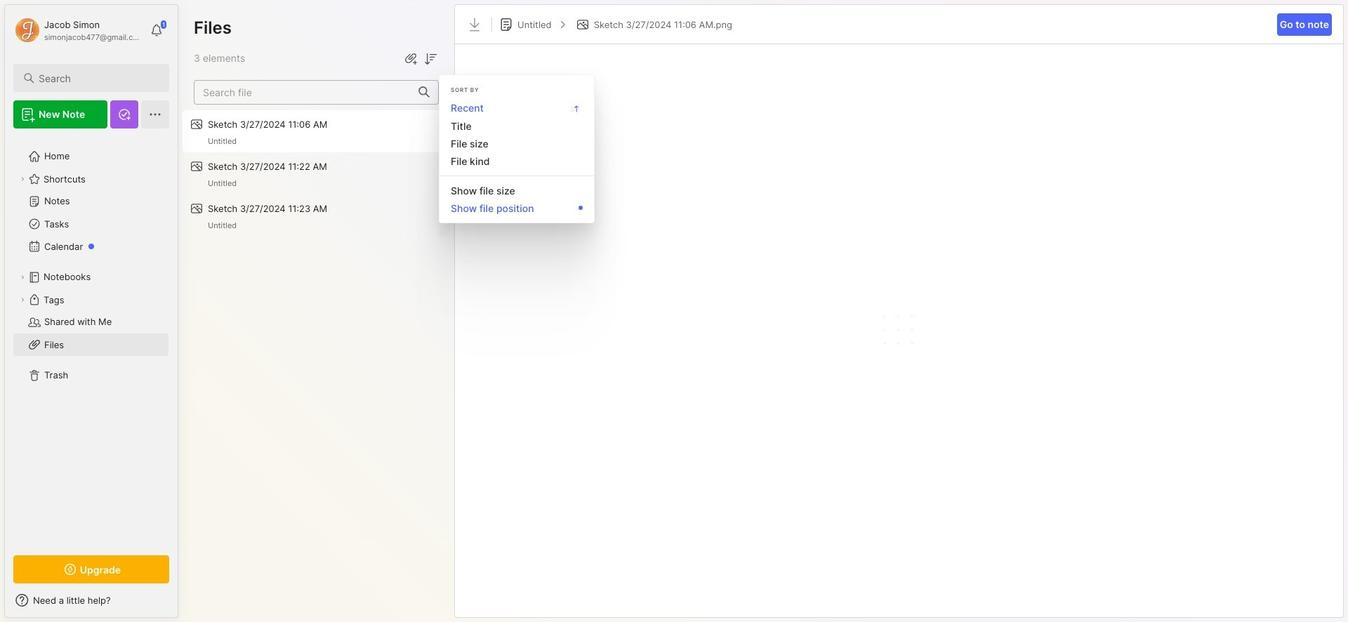 Task type: locate. For each thing, give the bounding box(es) containing it.
tree
[[5, 137, 178, 543]]

None search field
[[39, 70, 157, 86]]

click to collapse image
[[177, 596, 188, 613]]

dropdown list menu
[[440, 80, 594, 217]]

expand notebooks image
[[18, 273, 27, 282]]



Task type: describe. For each thing, give the bounding box(es) containing it.
WHAT'S NEW field
[[5, 589, 178, 612]]

main element
[[0, 0, 183, 622]]

tree inside main element
[[5, 137, 178, 543]]

expand tags image
[[18, 296, 27, 304]]

none search field inside main element
[[39, 70, 157, 86]]

Search text field
[[39, 72, 157, 85]]

preview image
[[878, 58, 920, 603]]

Account field
[[13, 16, 143, 44]]

vhjsd field
[[422, 49, 439, 67]]

Search file text field
[[195, 80, 410, 104]]



Task type: vqa. For each thing, say whether or not it's contained in the screenshot.
WHAT'S NEW field
yes



